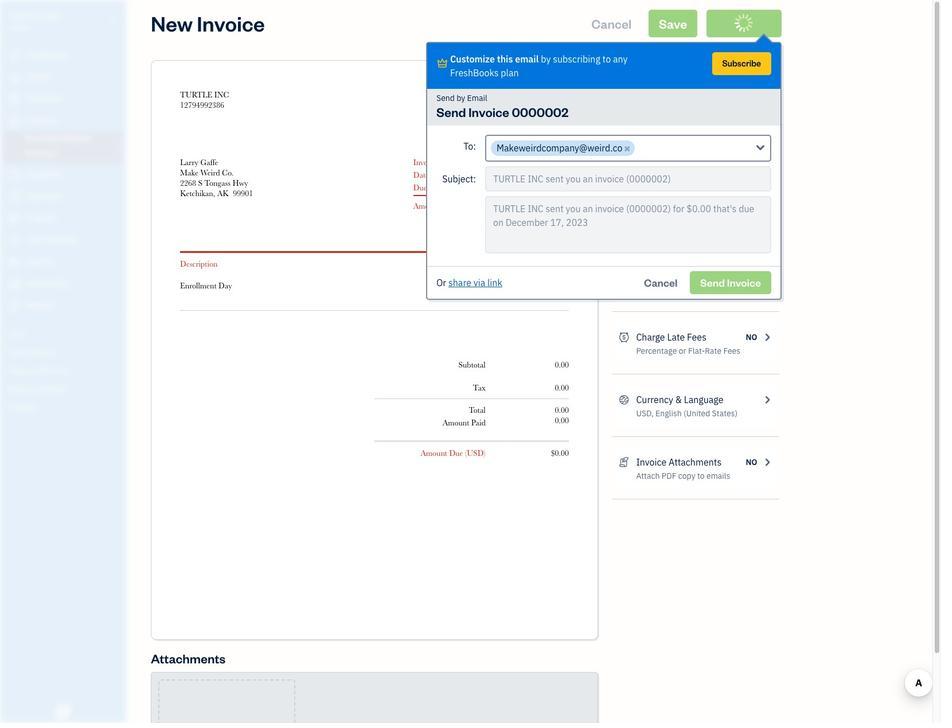 Task type: locate. For each thing, give the bounding box(es) containing it.
payment image
[[7, 169, 21, 181]]

to left any
[[602, 53, 611, 65]]

1 horizontal spatial attachments
[[669, 456, 722, 468]]

of
[[431, 170, 438, 179]]

charge
[[636, 331, 665, 343]]

$0.00 down 0.00 0.00
[[551, 448, 569, 458]]

percentage
[[636, 346, 677, 356]]

0 horizontal spatial rate
[[439, 259, 454, 268]]

1 horizontal spatial inc
[[214, 90, 229, 99]]

turtle up owner
[[9, 10, 42, 22]]

turtle for turtle inc 12794992386
[[180, 90, 212, 99]]

number
[[439, 158, 466, 167]]

due
[[413, 183, 427, 192], [442, 201, 456, 210], [449, 448, 463, 458]]

0 vertical spatial date
[[413, 170, 429, 179]]

or
[[679, 346, 686, 356]]

1 no from the top
[[746, 270, 757, 280]]

no for invoice attachments
[[746, 457, 757, 467]]

at customizable intervals
[[636, 283, 729, 294]]

due down date of issue
[[413, 183, 427, 192]]

by right email
[[541, 53, 551, 65]]

change
[[636, 193, 663, 203]]

3 no from the top
[[746, 457, 757, 467]]

percentage or flat-rate fees
[[636, 346, 740, 356]]

amount left paid at the bottom of page
[[443, 418, 469, 427]]

1 vertical spatial no
[[746, 332, 757, 342]]

0 vertical spatial fees
[[687, 331, 706, 343]]

0 vertical spatial to
[[602, 53, 611, 65]]

1 vertical spatial total
[[469, 405, 486, 415]]

0 vertical spatial amount
[[413, 201, 440, 210]]

2 vertical spatial due
[[449, 448, 463, 458]]

settings
[[612, 52, 659, 68]]

None text field
[[485, 196, 771, 253]]

1 vertical spatial rate
[[705, 346, 721, 356]]

:
[[473, 173, 476, 185]]

tax
[[473, 383, 486, 392]]

chart image
[[7, 278, 21, 290]]

customize invoice style
[[636, 178, 735, 190]]

1 chevronright image from the top
[[762, 177, 772, 191]]

issue
[[440, 170, 456, 179]]

1 vertical spatial amount
[[443, 418, 469, 427]]

currency & language
[[636, 394, 723, 405]]

clients
[[649, 118, 673, 128]]

3 chevronright image from the top
[[762, 393, 772, 407]]

currencyandlanguage image
[[619, 393, 629, 407]]

1 vertical spatial inc
[[214, 90, 229, 99]]

0 horizontal spatial inc
[[44, 10, 60, 22]]

2 vertical spatial send
[[636, 269, 657, 280]]

latereminders image
[[619, 268, 629, 282]]

to right copy
[[697, 471, 705, 481]]

0 horizontal spatial to
[[602, 53, 611, 65]]

2268
[[180, 178, 196, 188]]

money image
[[7, 256, 21, 268]]

to:
[[464, 141, 476, 152]]

4 0.00 from the top
[[555, 416, 569, 425]]

2 vertical spatial no
[[746, 457, 757, 467]]

Issue date in MM/DD/YYYY format text field
[[494, 170, 578, 179]]

estimate image
[[7, 93, 21, 105]]

no for send reminders
[[746, 270, 757, 280]]

0 vertical spatial total
[[552, 259, 569, 268]]

&
[[675, 394, 682, 405]]

owner
[[9, 23, 30, 32]]

amount
[[413, 201, 440, 210], [443, 418, 469, 427], [421, 448, 447, 458]]

customize up freshbooks at the top of the page
[[450, 53, 495, 65]]

let clients pay you online button
[[614, 93, 777, 149]]

line total
[[535, 259, 569, 268]]

no for charge late fees
[[746, 332, 757, 342]]

share
[[448, 277, 471, 288]]

0 vertical spatial chevronright image
[[762, 177, 772, 191]]

bank connections image
[[9, 384, 123, 393]]

intervals
[[697, 283, 729, 294]]

you
[[690, 118, 703, 128]]

1 vertical spatial by
[[457, 93, 465, 103]]

send left email
[[436, 93, 455, 103]]

customize
[[450, 53, 495, 65], [636, 178, 679, 190]]

0 horizontal spatial fees
[[687, 331, 706, 343]]

template,
[[665, 193, 701, 203]]

1 horizontal spatial total
[[552, 259, 569, 268]]

0 horizontal spatial attachments
[[151, 651, 226, 667]]

invoices image
[[619, 455, 629, 469]]

fees right flat-
[[723, 346, 740, 356]]

by
[[541, 53, 551, 65], [457, 93, 465, 103]]

subtotal
[[458, 360, 486, 369]]

date
[[413, 170, 429, 179], [429, 183, 445, 192]]

)
[[484, 448, 486, 458]]

subscribing
[[553, 53, 600, 65]]

0 horizontal spatial by
[[457, 93, 465, 103]]

fees
[[687, 331, 706, 343], [723, 346, 740, 356]]

0 vertical spatial no
[[746, 270, 757, 280]]

2 no from the top
[[746, 332, 757, 342]]

amount due ( usd )
[[421, 448, 486, 458]]

settings image
[[9, 403, 123, 412]]

subscribe
[[722, 58, 761, 69]]

send up to:
[[436, 104, 466, 120]]

Email Subject text field
[[485, 166, 771, 192]]

inc
[[44, 10, 60, 22], [214, 90, 229, 99]]

to inside by subscribing to any freshbooks plan
[[602, 53, 611, 65]]

1 vertical spatial due
[[442, 201, 456, 210]]

this
[[497, 53, 513, 65]]

1 vertical spatial send
[[436, 104, 466, 120]]

turtle inside turtle inc 12794992386
[[180, 90, 212, 99]]

$0.00 down issue date in mm/dd/yyyy format text field
[[546, 200, 569, 211]]

date of issue
[[413, 170, 456, 179]]

turtle up the 12794992386
[[180, 90, 212, 99]]

due down due date
[[442, 201, 456, 210]]

date left of
[[413, 170, 429, 179]]

latefees image
[[619, 330, 629, 344]]

1 vertical spatial to
[[697, 471, 705, 481]]

subject :
[[442, 173, 476, 185]]

visa image
[[636, 128, 652, 139]]

copy
[[678, 471, 695, 481]]

amount down due date
[[413, 201, 440, 210]]

1 horizontal spatial by
[[541, 53, 551, 65]]

to
[[602, 53, 611, 65], [697, 471, 705, 481]]

1 vertical spatial chevronright image
[[762, 455, 772, 469]]

turtle
[[9, 10, 42, 22], [180, 90, 212, 99]]

0 vertical spatial by
[[541, 53, 551, 65]]

$0.00
[[546, 200, 569, 211], [551, 448, 569, 458]]

None search field
[[637, 141, 652, 154]]

chevronright image
[[762, 177, 772, 191], [762, 268, 772, 282], [762, 393, 772, 407]]

total amount paid
[[443, 405, 486, 427]]

due left "("
[[449, 448, 463, 458]]

crown image
[[436, 57, 448, 71]]

paintbrush image
[[619, 177, 629, 191]]

larry
[[180, 158, 198, 167]]

inc inside turtle inc 12794992386
[[214, 90, 229, 99]]

states)
[[712, 408, 738, 419]]

0 vertical spatial turtle
[[9, 10, 42, 22]]

customizable
[[646, 283, 695, 294]]

charge late fees
[[636, 331, 706, 343]]

0 vertical spatial attachments
[[669, 456, 722, 468]]

1 vertical spatial customize
[[636, 178, 679, 190]]

customize up change
[[636, 178, 679, 190]]

0 vertical spatial chevronright image
[[762, 330, 772, 344]]

language
[[684, 394, 723, 405]]

2 vertical spatial chevronright image
[[762, 393, 772, 407]]

0 vertical spatial send
[[436, 93, 455, 103]]

invoice
[[197, 10, 265, 37], [468, 104, 509, 120], [413, 158, 437, 167], [682, 178, 712, 190], [636, 456, 667, 468]]

by left email
[[457, 93, 465, 103]]

0.00
[[555, 360, 569, 369], [555, 383, 569, 392], [555, 405, 569, 415], [555, 416, 569, 425]]

2 vertical spatial amount
[[421, 448, 447, 458]]

(
[[465, 448, 467, 458]]

amount left "("
[[421, 448, 447, 458]]

or
[[436, 277, 446, 288]]

0 vertical spatial due
[[413, 183, 427, 192]]

0 vertical spatial customize
[[450, 53, 495, 65]]

co.
[[222, 168, 234, 177]]

1 vertical spatial turtle
[[180, 90, 212, 99]]

Enter an Invoice # text field
[[540, 158, 569, 167]]

chevronright image
[[762, 330, 772, 344], [762, 455, 772, 469]]

apps image
[[9, 329, 123, 338]]

customize for customize this email
[[450, 53, 495, 65]]

timer image
[[7, 235, 21, 246]]

by inside send by email send invoice 0000002
[[457, 93, 465, 103]]

0 horizontal spatial turtle
[[9, 10, 42, 22]]

0 vertical spatial inc
[[44, 10, 60, 22]]

inc inside turtle inc owner
[[44, 10, 60, 22]]

total up paid at the bottom of page
[[469, 405, 486, 415]]

1 vertical spatial fees
[[723, 346, 740, 356]]

send up "at"
[[636, 269, 657, 280]]

2 chevronright image from the top
[[762, 268, 772, 282]]

rate up or
[[439, 259, 454, 268]]

1 vertical spatial attachments
[[151, 651, 226, 667]]

freshbooks image
[[54, 705, 72, 719]]

mastercard image
[[654, 128, 669, 139]]

1 horizontal spatial to
[[697, 471, 705, 481]]

1 horizontal spatial customize
[[636, 178, 679, 190]]

0 horizontal spatial total
[[469, 405, 486, 415]]

dashboard image
[[7, 50, 21, 61]]

by subscribing to any freshbooks plan
[[450, 53, 628, 79]]

total right line
[[552, 259, 569, 268]]

english
[[656, 408, 682, 419]]

send
[[436, 93, 455, 103], [436, 104, 466, 120], [636, 269, 657, 280]]

style
[[714, 178, 735, 190]]

rate right or
[[705, 346, 721, 356]]

attach
[[636, 471, 660, 481]]

attachments
[[669, 456, 722, 468], [151, 651, 226, 667]]

1 chevronright image from the top
[[762, 330, 772, 344]]

fees up flat-
[[687, 331, 706, 343]]

date down date of issue
[[429, 183, 445, 192]]

rate
[[439, 259, 454, 268], [705, 346, 721, 356]]

1 horizontal spatial turtle
[[180, 90, 212, 99]]

0 vertical spatial $0.00
[[546, 200, 569, 211]]

1 vertical spatial chevronright image
[[762, 268, 772, 282]]

0 horizontal spatial customize
[[450, 53, 495, 65]]

amount for amount due
[[413, 201, 440, 210]]

amount for amount due ( usd )
[[421, 448, 447, 458]]

pdf
[[662, 471, 676, 481]]

turtle inside turtle inc owner
[[9, 10, 42, 22]]

by inside by subscribing to any freshbooks plan
[[541, 53, 551, 65]]

2 chevronright image from the top
[[762, 455, 772, 469]]



Task type: describe. For each thing, give the bounding box(es) containing it.
makeweirdcompany@weird.co
[[497, 142, 622, 154]]

reminders
[[659, 269, 704, 280]]

turtle inc 12794992386
[[180, 90, 229, 110]]

team members image
[[9, 348, 123, 357]]

customize for customize invoice style
[[636, 178, 679, 190]]

1 vertical spatial date
[[429, 183, 445, 192]]

line
[[535, 259, 550, 268]]

0000002
[[512, 104, 569, 120]]

via
[[474, 277, 485, 288]]

send by email send invoice 0000002
[[436, 93, 569, 120]]

99901
[[233, 189, 253, 198]]

none search field inside makeweirdcompany@weird.co dropdown button
[[637, 141, 652, 154]]

at
[[636, 283, 644, 294]]

change template, color, and font
[[636, 193, 757, 203]]

paid
[[471, 418, 486, 427]]

make
[[180, 168, 198, 177]]

american express image
[[688, 128, 704, 139]]

subject
[[442, 173, 473, 185]]

or share via link
[[436, 277, 502, 288]]

12794992386
[[180, 100, 224, 110]]

0.00 0.00
[[555, 405, 569, 425]]

1 0.00 from the top
[[555, 360, 569, 369]]

invoice number
[[413, 158, 466, 167]]

email
[[467, 93, 487, 103]]

Item Quantity text field
[[495, 281, 512, 290]]

weird
[[200, 168, 220, 177]]

invoice image
[[7, 115, 21, 127]]

description
[[180, 259, 218, 268]]

hwy
[[233, 178, 248, 188]]

customize this email
[[450, 53, 539, 65]]

subscribe button
[[712, 52, 771, 75]]

invoice inside send by email send invoice 0000002
[[468, 104, 509, 120]]

qty
[[499, 259, 512, 268]]

1 horizontal spatial fees
[[723, 346, 740, 356]]

chevronright image for charge late fees
[[762, 330, 772, 344]]

send for send reminders
[[636, 269, 657, 280]]

Item Rate (USD) text field
[[436, 281, 454, 290]]

cancel
[[644, 276, 677, 289]]

chevronright image for no
[[762, 268, 772, 282]]

usd,
[[636, 408, 654, 419]]

new invoice
[[151, 10, 265, 37]]

new
[[151, 10, 193, 37]]

s
[[198, 178, 202, 188]]

let clients pay you online
[[636, 118, 727, 128]]

freshbooks
[[450, 67, 499, 79]]

due for amount due ( usd )
[[449, 448, 463, 458]]

0 vertical spatial rate
[[439, 259, 454, 268]]

chevronright image for currency & language
[[762, 393, 772, 407]]

items and services image
[[9, 366, 123, 375]]

chevronright image for customize invoice style
[[762, 177, 772, 191]]

email
[[515, 53, 539, 65]]

color,
[[703, 193, 723, 203]]

chevronright image for invoice attachments
[[762, 455, 772, 469]]

due for amount due
[[442, 201, 456, 210]]

and
[[725, 193, 739, 203]]

3 0.00 from the top
[[555, 405, 569, 415]]

invoice attachments
[[636, 456, 722, 468]]

plan
[[501, 67, 519, 79]]

emails
[[706, 471, 730, 481]]

turtle inc owner
[[9, 10, 60, 32]]

share via link button
[[448, 276, 502, 290]]

due date
[[413, 183, 445, 192]]

makeweirdcompany@weird.co button
[[485, 135, 771, 162]]

expense image
[[7, 191, 21, 202]]

attach pdf copy to emails
[[636, 471, 730, 481]]

tongass
[[204, 178, 231, 188]]

let
[[636, 118, 647, 128]]

late
[[667, 331, 685, 343]]

1 vertical spatial $0.00
[[551, 448, 569, 458]]

currency
[[636, 394, 673, 405]]

2 0.00 from the top
[[555, 383, 569, 392]]

inc for turtle inc owner
[[44, 10, 60, 22]]

usd
[[467, 448, 484, 458]]

amount due
[[413, 201, 456, 210]]

total inside total amount paid
[[469, 405, 486, 415]]

(united
[[684, 408, 710, 419]]

gaffe
[[200, 158, 218, 167]]

font
[[741, 193, 757, 203]]

larry gaffe make weird co. 2268 s tongass hwy ketchikan, ak  99901
[[180, 158, 253, 198]]

cancel button
[[634, 271, 688, 294]]

discover image
[[671, 128, 686, 139]]

project image
[[7, 213, 21, 224]]

inc for turtle inc 12794992386
[[214, 90, 229, 99]]

usd, english (united states)
[[636, 408, 738, 419]]

bank image
[[723, 128, 739, 139]]

1 horizontal spatial rate
[[705, 346, 721, 356]]

client image
[[7, 72, 21, 83]]

pay
[[675, 118, 688, 128]]

send for send by email send invoice 0000002
[[436, 93, 455, 103]]

turtle for turtle inc owner
[[9, 10, 42, 22]]

amount inside total amount paid
[[443, 418, 469, 427]]

report image
[[7, 300, 21, 311]]

link
[[487, 277, 502, 288]]

send reminders
[[636, 269, 704, 280]]

ketchikan,
[[180, 189, 215, 198]]

Enter an Item Name text field
[[180, 280, 397, 291]]

flat-
[[688, 346, 705, 356]]

apple pay image
[[706, 128, 721, 139]]

main element
[[0, 0, 155, 723]]



Task type: vqa. For each thing, say whether or not it's contained in the screenshot.


